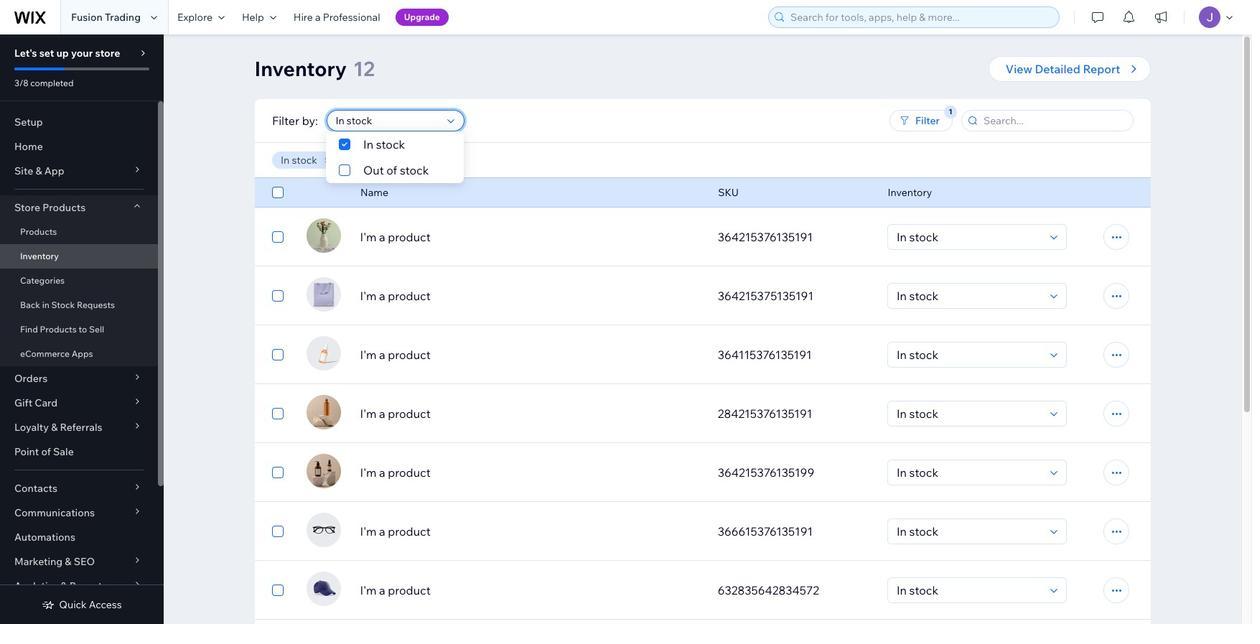 Task type: locate. For each thing, give the bounding box(es) containing it.
inventory
[[255, 56, 347, 81], [888, 186, 932, 199], [20, 251, 59, 261]]

product for 284215376135191
[[388, 406, 431, 421]]

products
[[43, 201, 86, 214], [20, 226, 57, 237], [40, 324, 77, 335]]

5 product from the top
[[388, 465, 431, 480]]

report
[[1083, 62, 1121, 76]]

reports
[[69, 580, 107, 592]]

2 i'm a product button from the top
[[360, 287, 701, 304]]

6 i'm a product from the top
[[360, 524, 431, 539]]

2 vertical spatial inventory
[[20, 251, 59, 261]]

card
[[35, 396, 58, 409]]

1 horizontal spatial filter
[[915, 114, 940, 127]]

1 horizontal spatial in
[[364, 137, 374, 152]]

2 i'm a product from the top
[[360, 289, 431, 303]]

select field for 364115376135191
[[893, 343, 1046, 367]]

& inside popup button
[[35, 164, 42, 177]]

i'm for 632835642834572
[[360, 583, 377, 597]]

of inside "sidebar" element
[[41, 445, 51, 458]]

view detailed report button
[[989, 56, 1151, 82]]

&
[[35, 164, 42, 177], [51, 421, 58, 434], [65, 555, 71, 568], [61, 580, 67, 592]]

select field for 364215376135191
[[893, 225, 1046, 249]]

In stock checkbox
[[326, 131, 464, 157]]

i'm for 284215376135191
[[360, 406, 377, 421]]

store products button
[[0, 195, 158, 220]]

0 vertical spatial in stock
[[364, 137, 405, 152]]

& for marketing
[[65, 555, 71, 568]]

Select field
[[893, 225, 1046, 249], [893, 284, 1046, 308], [893, 343, 1046, 367], [893, 401, 1046, 426], [893, 460, 1046, 485], [893, 519, 1046, 544], [893, 578, 1046, 603]]

1 vertical spatial of
[[41, 445, 51, 458]]

5 i'm a product button from the top
[[360, 464, 701, 481]]

2 horizontal spatial inventory
[[888, 186, 932, 199]]

filter for filter
[[915, 114, 940, 127]]

in stock down all field at the left top of the page
[[364, 137, 405, 152]]

& for site
[[35, 164, 42, 177]]

of for out
[[387, 163, 398, 177]]

requests
[[77, 299, 115, 310]]

i'm
[[360, 230, 377, 244], [360, 289, 377, 303], [360, 348, 377, 362], [360, 406, 377, 421], [360, 465, 377, 480], [360, 524, 377, 539], [360, 583, 377, 597]]

3 i'm from the top
[[360, 348, 377, 362]]

7 i'm from the top
[[360, 583, 377, 597]]

a for 284215376135191
[[379, 406, 385, 421]]

products inside dropdown button
[[43, 201, 86, 214]]

in stock down filter by: at the left top of the page
[[280, 154, 317, 167]]

of right out
[[387, 163, 398, 177]]

6 i'm from the top
[[360, 524, 377, 539]]

i'm a product for 364115376135191
[[360, 348, 431, 362]]

by:
[[302, 113, 318, 128]]

find products to sell link
[[0, 317, 158, 342]]

filter by:
[[272, 113, 318, 128]]

product
[[388, 230, 431, 244], [388, 289, 431, 303], [388, 348, 431, 362], [388, 406, 431, 421], [388, 465, 431, 480], [388, 524, 431, 539], [388, 583, 431, 597]]

0 vertical spatial in
[[364, 137, 374, 152]]

3 i'm a product from the top
[[360, 348, 431, 362]]

site & app button
[[0, 159, 158, 183]]

marketing & seo button
[[0, 549, 158, 574]]

select field for 366615376135191
[[893, 519, 1046, 544]]

products up products link
[[43, 201, 86, 214]]

None checkbox
[[272, 228, 283, 246]]

in stock
[[364, 137, 405, 152], [280, 154, 317, 167]]

0 horizontal spatial in stock
[[280, 154, 317, 167]]

sale
[[53, 445, 74, 458]]

stock
[[376, 137, 405, 152], [292, 154, 317, 167], [400, 163, 429, 177]]

1 i'm from the top
[[360, 230, 377, 244]]

back
[[20, 299, 40, 310]]

in stock inside in stock option
[[364, 137, 405, 152]]

professional
[[323, 11, 380, 24]]

of for point
[[41, 445, 51, 458]]

in up clear
[[364, 137, 374, 152]]

7 i'm a product from the top
[[360, 583, 431, 597]]

7 i'm a product button from the top
[[360, 582, 701, 599]]

list box
[[326, 131, 464, 183]]

12
[[353, 56, 375, 81]]

1 i'm a product from the top
[[360, 230, 431, 244]]

6 i'm a product button from the top
[[360, 523, 701, 540]]

site
[[14, 164, 33, 177]]

stock
[[51, 299, 75, 310]]

1 horizontal spatial inventory
[[255, 56, 347, 81]]

products for store
[[43, 201, 86, 214]]

1 select field from the top
[[893, 225, 1046, 249]]

7 product from the top
[[388, 583, 431, 597]]

1 vertical spatial in stock
[[280, 154, 317, 167]]

i'm a product button for 364215376135199
[[360, 464, 701, 481]]

a for 364215375135191
[[379, 289, 385, 303]]

marketing
[[14, 555, 63, 568]]

i'm a product
[[360, 230, 431, 244], [360, 289, 431, 303], [360, 348, 431, 362], [360, 406, 431, 421], [360, 465, 431, 480], [360, 524, 431, 539], [360, 583, 431, 597]]

5 i'm a product from the top
[[360, 465, 431, 480]]

stock down by:
[[292, 154, 317, 167]]

product for 364215376135199
[[388, 465, 431, 480]]

5 select field from the top
[[893, 460, 1046, 485]]

3 product from the top
[[388, 348, 431, 362]]

0 horizontal spatial of
[[41, 445, 51, 458]]

products down store
[[20, 226, 57, 237]]

5 i'm from the top
[[360, 465, 377, 480]]

4 product from the top
[[388, 406, 431, 421]]

filter inside button
[[915, 114, 940, 127]]

inventory 12
[[255, 56, 375, 81]]

i'm a product button for 364215376135191
[[360, 228, 701, 246]]

2 product from the top
[[388, 289, 431, 303]]

i'm a product button for 364215375135191
[[360, 287, 701, 304]]

None checkbox
[[272, 184, 283, 201], [272, 287, 283, 304], [272, 346, 283, 363], [272, 405, 283, 422], [272, 464, 283, 481], [272, 523, 283, 540], [272, 582, 283, 599], [272, 184, 283, 201], [272, 287, 283, 304], [272, 346, 283, 363], [272, 405, 283, 422], [272, 464, 283, 481], [272, 523, 283, 540], [272, 582, 283, 599]]

out
[[364, 163, 384, 177]]

hire
[[294, 11, 313, 24]]

a for 364215376135191
[[379, 230, 385, 244]]

automations
[[14, 531, 75, 544]]

analytics & reports
[[14, 580, 107, 592]]

& right site
[[35, 164, 42, 177]]

apps
[[72, 348, 93, 359]]

analytics
[[14, 580, 58, 592]]

of inside option
[[387, 163, 398, 177]]

a for 632835642834572
[[379, 583, 385, 597]]

clear
[[351, 154, 373, 165]]

i'm a product for 364215375135191
[[360, 289, 431, 303]]

Search for tools, apps, help & more... field
[[786, 7, 1055, 27]]

access
[[89, 598, 122, 611]]

communications
[[14, 506, 95, 519]]

3 select field from the top
[[893, 343, 1046, 367]]

4 i'm from the top
[[360, 406, 377, 421]]

view
[[1006, 62, 1033, 76]]

0 horizontal spatial filter
[[272, 113, 299, 128]]

0 horizontal spatial inventory
[[20, 251, 59, 261]]

1 i'm a product button from the top
[[360, 228, 701, 246]]

gift
[[14, 396, 32, 409]]

i'm a product for 366615376135191
[[360, 524, 431, 539]]

& inside popup button
[[65, 555, 71, 568]]

name
[[360, 186, 388, 199]]

quick
[[59, 598, 87, 611]]

automations link
[[0, 525, 158, 549]]

2 vertical spatial products
[[40, 324, 77, 335]]

1 product from the top
[[388, 230, 431, 244]]

1 horizontal spatial of
[[387, 163, 398, 177]]

products up ecommerce apps
[[40, 324, 77, 335]]

sell
[[89, 324, 104, 335]]

explore
[[177, 11, 213, 24]]

store
[[14, 201, 40, 214]]

setup
[[14, 116, 43, 129]]

7 select field from the top
[[893, 578, 1046, 603]]

2 i'm from the top
[[360, 289, 377, 303]]

6 select field from the top
[[893, 519, 1046, 544]]

& left seo
[[65, 555, 71, 568]]

gift card
[[14, 396, 58, 409]]

back in stock requests
[[20, 299, 115, 310]]

a for 364215376135199
[[379, 465, 385, 480]]

a
[[315, 11, 321, 24], [379, 230, 385, 244], [379, 289, 385, 303], [379, 348, 385, 362], [379, 406, 385, 421], [379, 465, 385, 480], [379, 524, 385, 539], [379, 583, 385, 597]]

& right loyalty
[[51, 421, 58, 434]]

0 horizontal spatial in
[[280, 154, 289, 167]]

6 product from the top
[[388, 524, 431, 539]]

orders
[[14, 372, 48, 385]]

in down filter by: at the left top of the page
[[280, 154, 289, 167]]

1 vertical spatial inventory
[[888, 186, 932, 199]]

& for analytics
[[61, 580, 67, 592]]

in
[[364, 137, 374, 152], [280, 154, 289, 167]]

contacts
[[14, 482, 57, 495]]

& up quick at the left of page
[[61, 580, 67, 592]]

4 select field from the top
[[893, 401, 1046, 426]]

filter button
[[889, 110, 953, 131]]

3 i'm a product button from the top
[[360, 346, 701, 363]]

point of sale
[[14, 445, 74, 458]]

products for find
[[40, 324, 77, 335]]

i'm a product for 364215376135191
[[360, 230, 431, 244]]

i'm for 364215376135191
[[360, 230, 377, 244]]

4 i'm a product button from the top
[[360, 405, 701, 422]]

of left sale
[[41, 445, 51, 458]]

gift card button
[[0, 391, 158, 415]]

2 select field from the top
[[893, 284, 1046, 308]]

4 i'm a product from the top
[[360, 406, 431, 421]]

select field for 632835642834572
[[893, 578, 1046, 603]]

i'm a product button for 366615376135191
[[360, 523, 701, 540]]

1 horizontal spatial in stock
[[364, 137, 405, 152]]

product for 364215375135191
[[388, 289, 431, 303]]

0 vertical spatial products
[[43, 201, 86, 214]]

0 vertical spatial of
[[387, 163, 398, 177]]



Task type: vqa. For each thing, say whether or not it's contained in the screenshot.
Select field related to 364215375135191
yes



Task type: describe. For each thing, give the bounding box(es) containing it.
find products to sell
[[20, 324, 104, 335]]

in inside option
[[364, 137, 374, 152]]

i'm for 364215376135199
[[360, 465, 377, 480]]

i'm for 364215375135191
[[360, 289, 377, 303]]

categories
[[20, 275, 65, 286]]

trading
[[105, 11, 141, 24]]

i'm for 364115376135191
[[360, 348, 377, 362]]

quick access button
[[42, 598, 122, 611]]

in
[[42, 299, 49, 310]]

view detailed report
[[1006, 62, 1121, 76]]

store products
[[14, 201, 86, 214]]

ecommerce apps link
[[0, 342, 158, 366]]

284215376135191
[[718, 406, 813, 421]]

setup link
[[0, 110, 158, 134]]

Out of stock checkbox
[[326, 157, 464, 183]]

back in stock requests link
[[0, 293, 158, 317]]

clear button
[[341, 152, 384, 169]]

upgrade button
[[395, 9, 449, 26]]

set
[[39, 47, 54, 60]]

completed
[[30, 78, 74, 88]]

upgrade
[[404, 11, 440, 22]]

inventory inside 'inventory' link
[[20, 251, 59, 261]]

366615376135191
[[718, 524, 813, 539]]

your
[[71, 47, 93, 60]]

site & app
[[14, 164, 64, 177]]

marketing & seo
[[14, 555, 95, 568]]

app
[[44, 164, 64, 177]]

help button
[[233, 0, 285, 34]]

point of sale link
[[0, 439, 158, 464]]

1 vertical spatial products
[[20, 226, 57, 237]]

filter for filter by:
[[272, 113, 299, 128]]

help
[[242, 11, 264, 24]]

a inside the 'hire a professional' link
[[315, 11, 321, 24]]

point
[[14, 445, 39, 458]]

hire a professional link
[[285, 0, 389, 34]]

store
[[95, 47, 120, 60]]

let's
[[14, 47, 37, 60]]

632835642834572
[[718, 583, 819, 597]]

stock down all field at the left top of the page
[[376, 137, 405, 152]]

list box containing in stock
[[326, 131, 464, 183]]

364215376135199
[[718, 465, 815, 480]]

detailed
[[1035, 62, 1081, 76]]

stock down in stock option
[[400, 163, 429, 177]]

up
[[56, 47, 69, 60]]

product for 364115376135191
[[388, 348, 431, 362]]

inventory link
[[0, 244, 158, 269]]

1 vertical spatial in
[[280, 154, 289, 167]]

3/8 completed
[[14, 78, 74, 88]]

i'm a product button for 632835642834572
[[360, 582, 701, 599]]

out of stock
[[364, 163, 429, 177]]

Search... field
[[979, 111, 1129, 131]]

fusion trading
[[71, 11, 141, 24]]

categories link
[[0, 269, 158, 293]]

i'm a product for 632835642834572
[[360, 583, 431, 597]]

364115376135191
[[718, 348, 812, 362]]

home link
[[0, 134, 158, 159]]

loyalty & referrals
[[14, 421, 102, 434]]

i'm for 366615376135191
[[360, 524, 377, 539]]

loyalty & referrals button
[[0, 415, 158, 439]]

product for 632835642834572
[[388, 583, 431, 597]]

select field for 364215376135199
[[893, 460, 1046, 485]]

i'm a product for 284215376135191
[[360, 406, 431, 421]]

364215376135191
[[718, 230, 813, 244]]

products link
[[0, 220, 158, 244]]

find
[[20, 324, 38, 335]]

product for 366615376135191
[[388, 524, 431, 539]]

seo
[[74, 555, 95, 568]]

ecommerce
[[20, 348, 70, 359]]

quick access
[[59, 598, 122, 611]]

& for loyalty
[[51, 421, 58, 434]]

referrals
[[60, 421, 102, 434]]

select field for 364215375135191
[[893, 284, 1046, 308]]

i'm a product button for 284215376135191
[[360, 405, 701, 422]]

product for 364215376135191
[[388, 230, 431, 244]]

loyalty
[[14, 421, 49, 434]]

sidebar element
[[0, 34, 164, 624]]

sku
[[718, 186, 739, 199]]

fusion
[[71, 11, 103, 24]]

select field for 284215376135191
[[893, 401, 1046, 426]]

hire a professional
[[294, 11, 380, 24]]

ecommerce apps
[[20, 348, 93, 359]]

All field
[[331, 111, 443, 131]]

communications button
[[0, 501, 158, 525]]

analytics & reports button
[[0, 574, 158, 598]]

0 vertical spatial inventory
[[255, 56, 347, 81]]

to
[[79, 324, 87, 335]]

contacts button
[[0, 476, 158, 501]]

i'm a product button for 364115376135191
[[360, 346, 701, 363]]

3/8
[[14, 78, 28, 88]]

364215375135191
[[718, 289, 814, 303]]

let's set up your store
[[14, 47, 120, 60]]

a for 364115376135191
[[379, 348, 385, 362]]

i'm a product for 364215376135199
[[360, 465, 431, 480]]

home
[[14, 140, 43, 153]]

a for 366615376135191
[[379, 524, 385, 539]]

orders button
[[0, 366, 158, 391]]



